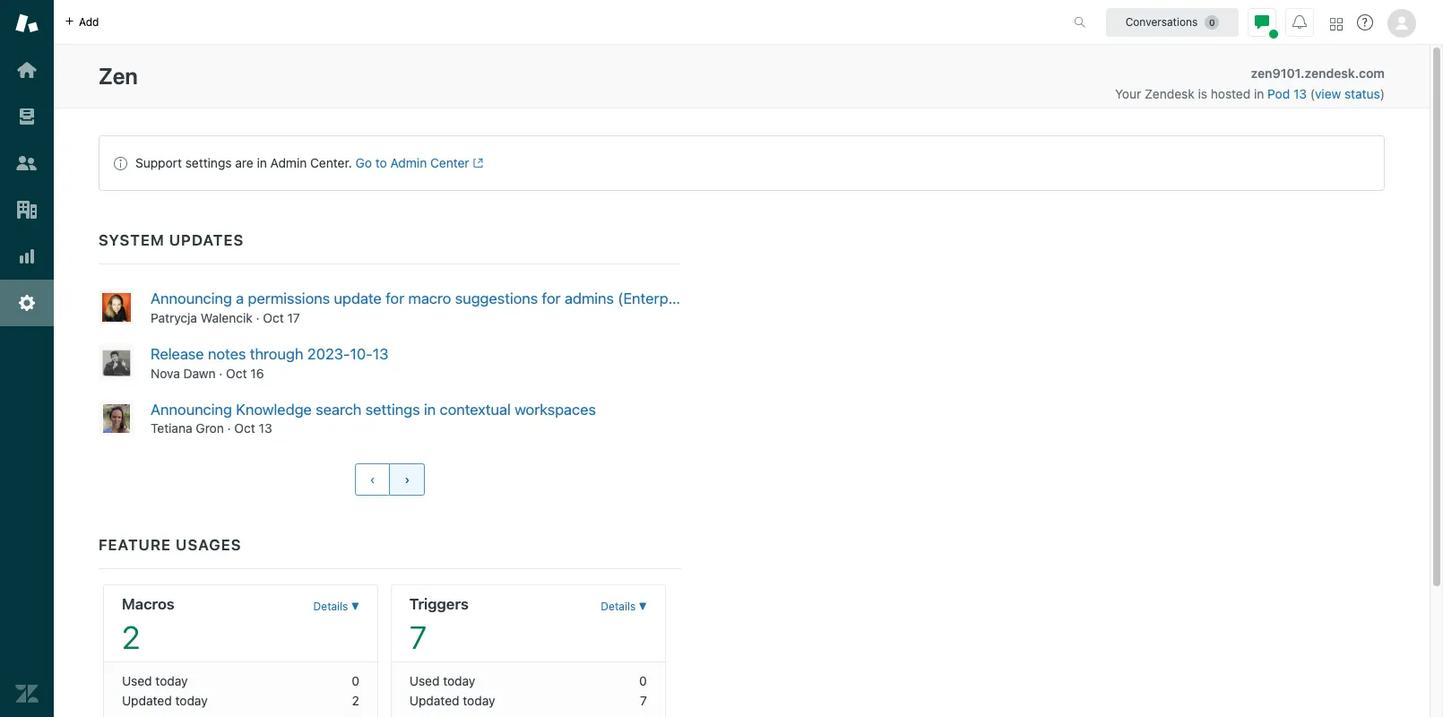 Task type: vqa. For each thing, say whether or not it's contained in the screenshot.


Task type: describe. For each thing, give the bounding box(es) containing it.
announcing a permissions update for macro suggestions for admins (enterprise only)
[[151, 290, 731, 308]]

release notes through 2023-10-13
[[151, 345, 389, 363]]

1 admin from the left
[[270, 155, 307, 170]]

updated today for 7
[[410, 693, 495, 709]]

macros 2
[[122, 596, 175, 656]]

status
[[1345, 86, 1381, 101]]

triggers 7
[[410, 596, 469, 656]]

0 for 7
[[639, 674, 647, 689]]

oct 17
[[263, 310, 300, 325]]

support
[[135, 155, 182, 170]]

zen
[[99, 63, 138, 89]]

› button
[[389, 464, 425, 496]]

zen9101
[[1251, 65, 1301, 81]]

through
[[250, 345, 303, 363]]

macro
[[408, 290, 451, 308]]

to
[[376, 155, 387, 170]]

pod
[[1268, 86, 1290, 101]]

(
[[1311, 86, 1315, 101]]

view status link
[[1315, 86, 1381, 101]]

updates
[[169, 231, 244, 249]]

system updates
[[99, 231, 244, 249]]

system
[[99, 231, 165, 249]]

oct 13
[[234, 421, 272, 436]]

update
[[334, 290, 382, 308]]

hosted
[[1211, 86, 1251, 101]]

in inside zen9101 .zendesk.com your zendesk is hosted in pod 13 ( view status )
[[1254, 86, 1265, 101]]

notifications image
[[1293, 15, 1307, 29]]

oct for notes
[[226, 365, 247, 381]]

1 vertical spatial 13
[[373, 345, 389, 363]]

admin image
[[15, 291, 39, 315]]

13 inside zen9101 .zendesk.com your zendesk is hosted in pod 13 ( view status )
[[1294, 86, 1307, 101]]

0 for 2
[[352, 674, 360, 689]]

release
[[151, 345, 204, 363]]

support settings are in admin center.
[[135, 155, 352, 170]]

1 vertical spatial 2
[[352, 693, 360, 709]]

admins
[[565, 290, 614, 308]]

2 vertical spatial 13
[[259, 421, 272, 436]]

updated for 2
[[122, 693, 172, 709]]

17
[[287, 310, 300, 325]]

used today for 7
[[410, 674, 476, 689]]

details ▼ for 7
[[601, 600, 647, 614]]

1 horizontal spatial 7
[[640, 693, 647, 709]]

oct for knowledge
[[234, 421, 255, 436]]

used for 2
[[122, 674, 152, 689]]

permissions
[[248, 290, 330, 308]]

announcing for announcing a permissions update for macro suggestions for admins (enterprise only)
[[151, 290, 232, 308]]

a
[[236, 290, 244, 308]]

center.
[[310, 155, 352, 170]]

2 inside the macros 2
[[122, 619, 140, 656]]

gron
[[196, 421, 224, 436]]

triggers
[[410, 596, 469, 614]]

patrycja
[[151, 310, 197, 325]]

organizations image
[[15, 198, 39, 221]]

zendesk support image
[[15, 12, 39, 35]]

(enterprise
[[618, 290, 693, 308]]

get started image
[[15, 58, 39, 82]]

zen9101 .zendesk.com your zendesk is hosted in pod 13 ( view status )
[[1115, 65, 1385, 101]]

2 vertical spatial in
[[424, 400, 436, 418]]

▼ for 7
[[639, 600, 647, 614]]

zendesk
[[1145, 86, 1195, 101]]

go
[[356, 155, 372, 170]]



Task type: locate. For each thing, give the bounding box(es) containing it.
2 details from the left
[[601, 600, 636, 614]]

1 for from the left
[[386, 290, 405, 308]]

status
[[99, 135, 1385, 191]]

1 horizontal spatial updated today
[[410, 693, 495, 709]]

tetiana
[[151, 421, 192, 436]]

2 vertical spatial oct
[[234, 421, 255, 436]]

updated today
[[122, 693, 208, 709], [410, 693, 495, 709]]

conversations button
[[1106, 8, 1239, 36]]

feature usages
[[99, 537, 242, 554]]

walencik
[[201, 310, 253, 325]]

1 details from the left
[[313, 600, 348, 614]]

‹
[[370, 473, 375, 487]]

search
[[316, 400, 362, 418]]

0 vertical spatial oct
[[263, 310, 284, 325]]

0 horizontal spatial 13
[[259, 421, 272, 436]]

conversations
[[1126, 15, 1198, 28]]

1 vertical spatial announcing
[[151, 400, 232, 418]]

your
[[1115, 86, 1142, 101]]

0 vertical spatial settings
[[185, 155, 232, 170]]

0 horizontal spatial 0
[[352, 674, 360, 689]]

2 updated from the left
[[410, 693, 460, 709]]

used down triggers 7
[[410, 674, 440, 689]]

0 vertical spatial 13
[[1294, 86, 1307, 101]]

view
[[1315, 86, 1342, 101]]

oct 16
[[226, 365, 264, 381]]

used today down triggers 7
[[410, 674, 476, 689]]

settings left "are"
[[185, 155, 232, 170]]

1 used from the left
[[122, 674, 152, 689]]

13 right 2023-
[[373, 345, 389, 363]]

feature
[[99, 537, 171, 554]]

1 horizontal spatial admin
[[391, 155, 427, 170]]

zendesk image
[[15, 682, 39, 706]]

1 horizontal spatial 2
[[352, 693, 360, 709]]

1 announcing from the top
[[151, 290, 232, 308]]

used today down the macros 2
[[122, 674, 188, 689]]

1 horizontal spatial 13
[[373, 345, 389, 363]]

for left admins
[[542, 290, 561, 308]]

0 horizontal spatial updated today
[[122, 693, 208, 709]]

1 horizontal spatial details
[[601, 600, 636, 614]]

admin right to
[[391, 155, 427, 170]]

knowledge
[[236, 400, 312, 418]]

2 used from the left
[[410, 674, 440, 689]]

1 horizontal spatial ▼
[[639, 600, 647, 614]]

1 used today from the left
[[122, 674, 188, 689]]

updated today for 2
[[122, 693, 208, 709]]

oct left 16
[[226, 365, 247, 381]]

(opens in a new tab) image
[[470, 158, 483, 169]]

updated today down the macros 2
[[122, 693, 208, 709]]

today
[[155, 674, 188, 689], [443, 674, 476, 689], [175, 693, 208, 709], [463, 693, 495, 709]]

2 used today from the left
[[410, 674, 476, 689]]

in left contextual
[[424, 400, 436, 418]]

contextual
[[440, 400, 511, 418]]

is
[[1198, 86, 1208, 101]]

2 for from the left
[[542, 290, 561, 308]]

status containing support settings are in admin center.
[[99, 135, 1385, 191]]

updated today down triggers 7
[[410, 693, 495, 709]]

2 0 from the left
[[639, 674, 647, 689]]

1 0 from the left
[[352, 674, 360, 689]]

2 ▼ from the left
[[639, 600, 647, 614]]

updated
[[122, 693, 172, 709], [410, 693, 460, 709]]

▼ for 2
[[351, 600, 360, 614]]

oct down knowledge
[[234, 421, 255, 436]]

add
[[79, 15, 99, 28]]

0
[[352, 674, 360, 689], [639, 674, 647, 689]]

1 horizontal spatial used
[[410, 674, 440, 689]]

button displays agent's chat status as online. image
[[1255, 15, 1270, 29]]

announcing for announcing knowledge search settings in contextual workspaces
[[151, 400, 232, 418]]

1 horizontal spatial for
[[542, 290, 561, 308]]

1 horizontal spatial in
[[424, 400, 436, 418]]

details for 7
[[601, 600, 636, 614]]

updated down the macros 2
[[122, 693, 172, 709]]

for left the macro
[[386, 290, 405, 308]]

in right "are"
[[257, 155, 267, 170]]

1 vertical spatial settings
[[366, 400, 420, 418]]

2 updated today from the left
[[410, 693, 495, 709]]

suggestions
[[455, 290, 538, 308]]

patrycja walencik
[[151, 310, 253, 325]]

in
[[1254, 86, 1265, 101], [257, 155, 267, 170], [424, 400, 436, 418]]

main element
[[0, 0, 54, 717]]

add button
[[54, 0, 110, 44]]

1 horizontal spatial 0
[[639, 674, 647, 689]]

1 updated today from the left
[[122, 693, 208, 709]]

2 details ▼ from the left
[[601, 600, 647, 614]]

13 left "(" at the top right of the page
[[1294, 86, 1307, 101]]

2 admin from the left
[[391, 155, 427, 170]]

settings
[[185, 155, 232, 170], [366, 400, 420, 418]]

0 vertical spatial in
[[1254, 86, 1265, 101]]

used today
[[122, 674, 188, 689], [410, 674, 476, 689]]

nova
[[151, 365, 180, 381]]

13 down knowledge
[[259, 421, 272, 436]]

oct for a
[[263, 310, 284, 325]]

announcing up patrycja walencik
[[151, 290, 232, 308]]

used
[[122, 674, 152, 689], [410, 674, 440, 689]]

announcing up the tetiana gron
[[151, 400, 232, 418]]

used today for 2
[[122, 674, 188, 689]]

announcing knowledge search settings in contextual workspaces
[[151, 400, 600, 418]]

0 horizontal spatial for
[[386, 290, 405, 308]]

oct
[[263, 310, 284, 325], [226, 365, 247, 381], [234, 421, 255, 436]]

1 details ▼ from the left
[[313, 600, 360, 614]]

1 horizontal spatial details ▼
[[601, 600, 647, 614]]

‹ button
[[355, 464, 391, 496]]

0 horizontal spatial updated
[[122, 693, 172, 709]]

16
[[250, 365, 264, 381]]

0 horizontal spatial admin
[[270, 155, 307, 170]]

7
[[410, 619, 427, 656], [640, 693, 647, 709]]

settings right search
[[366, 400, 420, 418]]

pod 13 link
[[1268, 86, 1311, 101]]

7 inside triggers 7
[[410, 619, 427, 656]]

details ▼ for 2
[[313, 600, 360, 614]]

0 horizontal spatial 7
[[410, 619, 427, 656]]

go to admin center link
[[356, 155, 483, 170]]

1 vertical spatial in
[[257, 155, 267, 170]]

2 horizontal spatial in
[[1254, 86, 1265, 101]]

updated for 7
[[410, 693, 460, 709]]

0 horizontal spatial used today
[[122, 674, 188, 689]]

oct left 17
[[263, 310, 284, 325]]

0 horizontal spatial in
[[257, 155, 267, 170]]

are
[[235, 155, 253, 170]]

nova dawn
[[151, 365, 216, 381]]

1 horizontal spatial used today
[[410, 674, 476, 689]]

updated down triggers 7
[[410, 693, 460, 709]]

reporting image
[[15, 245, 39, 268]]

1 horizontal spatial settings
[[366, 400, 420, 418]]

workspaces
[[515, 400, 596, 418]]

2 horizontal spatial 13
[[1294, 86, 1307, 101]]

›
[[405, 473, 410, 487]]

0 horizontal spatial details
[[313, 600, 348, 614]]

.zendesk.com
[[1301, 65, 1385, 81]]

13
[[1294, 86, 1307, 101], [373, 345, 389, 363], [259, 421, 272, 436]]

1 horizontal spatial updated
[[410, 693, 460, 709]]

2023-
[[307, 345, 350, 363]]

tetiana gron
[[151, 421, 224, 436]]

customers image
[[15, 152, 39, 175]]

)
[[1381, 86, 1385, 101]]

macros
[[122, 596, 175, 614]]

0 horizontal spatial 2
[[122, 619, 140, 656]]

0 horizontal spatial ▼
[[351, 600, 360, 614]]

go to admin center
[[356, 155, 470, 170]]

used for 7
[[410, 674, 440, 689]]

details for 2
[[313, 600, 348, 614]]

0 horizontal spatial settings
[[185, 155, 232, 170]]

for
[[386, 290, 405, 308], [542, 290, 561, 308]]

admin left center.
[[270, 155, 307, 170]]

1 ▼ from the left
[[351, 600, 360, 614]]

2 announcing from the top
[[151, 400, 232, 418]]

admin
[[270, 155, 307, 170], [391, 155, 427, 170]]

0 vertical spatial announcing
[[151, 290, 232, 308]]

0 horizontal spatial used
[[122, 674, 152, 689]]

0 horizontal spatial details ▼
[[313, 600, 360, 614]]

2
[[122, 619, 140, 656], [352, 693, 360, 709]]

▼
[[351, 600, 360, 614], [639, 600, 647, 614]]

used down the macros 2
[[122, 674, 152, 689]]

1 vertical spatial 7
[[640, 693, 647, 709]]

center
[[430, 155, 470, 170]]

get help image
[[1358, 14, 1374, 30]]

1 vertical spatial oct
[[226, 365, 247, 381]]

announcing
[[151, 290, 232, 308], [151, 400, 232, 418]]

details
[[313, 600, 348, 614], [601, 600, 636, 614]]

in left pod
[[1254, 86, 1265, 101]]

dawn
[[183, 365, 216, 381]]

0 vertical spatial 2
[[122, 619, 140, 656]]

10-
[[350, 345, 373, 363]]

details ▼
[[313, 600, 360, 614], [601, 600, 647, 614]]

only)
[[697, 290, 731, 308]]

notes
[[208, 345, 246, 363]]

views image
[[15, 105, 39, 128]]

0 vertical spatial 7
[[410, 619, 427, 656]]

zendesk products image
[[1331, 17, 1343, 30]]

usages
[[176, 537, 242, 554]]

1 updated from the left
[[122, 693, 172, 709]]



